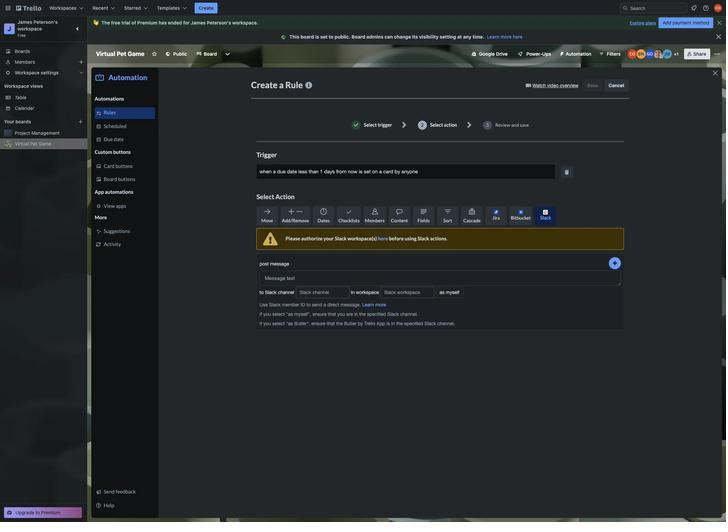 Task type: vqa. For each thing, say whether or not it's contained in the screenshot.
Power-Ups
yes



Task type: locate. For each thing, give the bounding box(es) containing it.
0 horizontal spatial peterson's
[[33, 19, 58, 25]]

premium right of
[[137, 20, 157, 26]]

google drive
[[479, 51, 508, 57]]

for
[[183, 20, 190, 26]]

to right upgrade
[[36, 510, 40, 516]]

virtual down the
[[96, 50, 115, 57]]

google drive icon image
[[472, 52, 477, 56]]

1 vertical spatial virtual
[[15, 141, 29, 147]]

its
[[412, 34, 418, 40]]

0 horizontal spatial james
[[17, 19, 32, 25]]

sm image for automation
[[557, 49, 566, 58]]

project management
[[15, 130, 60, 136]]

peterson's inside james peterson's workspace free
[[33, 19, 58, 25]]

0 horizontal spatial board
[[204, 51, 217, 57]]

back to home image
[[16, 3, 41, 13]]

workspace settings
[[15, 70, 59, 76]]

1 horizontal spatial game
[[128, 50, 145, 57]]

game inside board name text box
[[128, 50, 145, 57]]

👋
[[93, 20, 99, 26]]

workspaces
[[49, 5, 77, 11]]

0 horizontal spatial sm image
[[280, 34, 290, 41]]

workspace down 'members'
[[15, 70, 40, 76]]

1 horizontal spatial board
[[352, 34, 365, 40]]

banner containing 👋
[[87, 16, 726, 30]]

1 vertical spatial workspace
[[17, 26, 42, 32]]

1 horizontal spatial workspace
[[232, 20, 257, 26]]

public
[[173, 51, 187, 57]]

👋 the free trial of premium has ended for james peterson's workspace .
[[93, 20, 258, 26]]

1 horizontal spatial sm image
[[557, 49, 566, 58]]

j link
[[4, 24, 15, 34]]

premium inside upgrade to premium link
[[41, 510, 60, 516]]

add board image
[[78, 119, 83, 125]]

1 horizontal spatial pet
[[117, 50, 126, 57]]

to right set
[[329, 34, 334, 40]]

is
[[315, 34, 319, 40]]

free
[[17, 33, 26, 38]]

add payment method
[[663, 20, 710, 26]]

gary orlando (garyorlando) image
[[645, 49, 655, 59]]

1 horizontal spatial peterson's
[[207, 20, 231, 26]]

peterson's
[[33, 19, 58, 25], [207, 20, 231, 26]]

here
[[513, 34, 523, 40]]

upgrade to premium
[[15, 510, 60, 516]]

has
[[159, 20, 167, 26]]

sm image left board
[[280, 34, 290, 41]]

0 vertical spatial virtual
[[96, 50, 115, 57]]

1 vertical spatial virtual pet game
[[15, 141, 51, 147]]

explore plans
[[630, 20, 656, 26]]

at
[[457, 34, 462, 40]]

premium right upgrade
[[41, 510, 60, 516]]

public button
[[161, 49, 191, 59]]

workspace inside james peterson's workspace free
[[17, 26, 42, 32]]

sm image right the ups
[[557, 49, 566, 58]]

1 vertical spatial pet
[[30, 141, 37, 147]]

your
[[4, 119, 14, 125]]

0 vertical spatial premium
[[137, 20, 157, 26]]

set
[[320, 34, 328, 40]]

virtual pet game down the project management
[[15, 141, 51, 147]]

workspace
[[15, 70, 40, 76], [4, 83, 29, 89]]

1 vertical spatial game
[[39, 141, 51, 147]]

virtual inside board name text box
[[96, 50, 115, 57]]

board
[[301, 34, 314, 40]]

to
[[329, 34, 334, 40], [36, 510, 40, 516]]

1 vertical spatial board
[[204, 51, 217, 57]]

pet down the project management
[[30, 141, 37, 147]]

pet
[[117, 50, 126, 57], [30, 141, 37, 147]]

this board is set to public. board admins can change its visibility setting at any time. learn more here
[[290, 34, 523, 40]]

upgrade to premium link
[[4, 508, 82, 519]]

1 horizontal spatial virtual pet game
[[96, 50, 145, 57]]

premium
[[137, 20, 157, 26], [41, 510, 60, 516]]

james
[[17, 19, 32, 25], [191, 20, 206, 26]]

starred
[[124, 5, 141, 11]]

workspace
[[232, 20, 257, 26], [17, 26, 42, 32]]

admins
[[367, 34, 384, 40]]

1 horizontal spatial premium
[[137, 20, 157, 26]]

1 vertical spatial workspace
[[4, 83, 29, 89]]

james up free
[[17, 19, 32, 25]]

pet down trial
[[117, 50, 126, 57]]

virtual pet game down free
[[96, 50, 145, 57]]

primary element
[[0, 0, 726, 16]]

1 vertical spatial sm image
[[557, 49, 566, 58]]

0 vertical spatial workspace
[[232, 20, 257, 26]]

google drive button
[[468, 49, 512, 59]]

banner
[[87, 16, 726, 30]]

virtual down 'project'
[[15, 141, 29, 147]]

can
[[385, 34, 393, 40]]

0 horizontal spatial virtual
[[15, 141, 29, 147]]

workspace inside dropdown button
[[15, 70, 40, 76]]

game left star or unstar board 'icon'
[[128, 50, 145, 57]]

0 notifications image
[[690, 4, 698, 12]]

google
[[479, 51, 495, 57]]

any
[[463, 34, 472, 40]]

board left customize views icon
[[204, 51, 217, 57]]

james right for
[[191, 20, 206, 26]]

payment
[[673, 20, 692, 26]]

0 vertical spatial virtual pet game
[[96, 50, 145, 57]]

sm image inside automation button
[[557, 49, 566, 58]]

board
[[352, 34, 365, 40], [204, 51, 217, 57]]

game down management
[[39, 141, 51, 147]]

0 vertical spatial game
[[128, 50, 145, 57]]

0 vertical spatial sm image
[[280, 34, 290, 41]]

0 vertical spatial pet
[[117, 50, 126, 57]]

0 horizontal spatial workspace
[[17, 26, 42, 32]]

free
[[111, 20, 120, 26]]

game
[[128, 50, 145, 57], [39, 141, 51, 147]]

1 vertical spatial to
[[36, 510, 40, 516]]

peterson's down create button on the left top of the page
[[207, 20, 231, 26]]

0 horizontal spatial pet
[[30, 141, 37, 147]]

workspace settings button
[[0, 67, 87, 78]]

sm image for this board is set to public. board admins can change its visibility setting at any time.
[[280, 34, 290, 41]]

0 horizontal spatial premium
[[41, 510, 60, 516]]

christina overa (christinaovera) image
[[714, 4, 722, 12]]

1 vertical spatial premium
[[41, 510, 60, 516]]

share
[[694, 51, 707, 57]]

add
[[663, 20, 672, 26]]

calendar
[[15, 105, 34, 111]]

0 vertical spatial workspace
[[15, 70, 40, 76]]

add payment method button
[[659, 17, 714, 28]]

workspace for workspace settings
[[15, 70, 40, 76]]

sm image
[[280, 34, 290, 41], [557, 49, 566, 58]]

power-ups
[[527, 51, 551, 57]]

workspace up the table
[[4, 83, 29, 89]]

search image
[[623, 5, 628, 11]]

virtual pet game
[[96, 50, 145, 57], [15, 141, 51, 147]]

open information menu image
[[703, 5, 710, 11]]

1 horizontal spatial virtual
[[96, 50, 115, 57]]

0 vertical spatial to
[[329, 34, 334, 40]]

peterson's down 'back to home' image
[[33, 19, 58, 25]]

+
[[674, 52, 677, 57]]

workspace inside banner
[[232, 20, 257, 26]]

board right public.
[[352, 34, 365, 40]]

0 horizontal spatial game
[[39, 141, 51, 147]]

wave image
[[93, 20, 99, 26]]



Task type: describe. For each thing, give the bounding box(es) containing it.
ben nelson (bennelson96) image
[[637, 49, 646, 59]]

templates
[[157, 5, 180, 11]]

explore plans button
[[630, 19, 656, 27]]

virtual inside virtual pet game link
[[15, 141, 29, 147]]

power-
[[527, 51, 542, 57]]

members link
[[0, 57, 87, 67]]

boards
[[15, 48, 30, 54]]

learn
[[487, 34, 499, 40]]

project
[[15, 130, 30, 136]]

members
[[15, 59, 35, 65]]

the
[[101, 20, 110, 26]]

time.
[[473, 34, 485, 40]]

method
[[693, 20, 710, 26]]

jeremy miller (jeremymiller198) image
[[663, 49, 672, 59]]

visibility
[[419, 34, 439, 40]]

j
[[7, 25, 11, 33]]

automation
[[566, 51, 592, 57]]

recent button
[[89, 3, 119, 13]]

0 horizontal spatial to
[[36, 510, 40, 516]]

boards link
[[0, 46, 87, 57]]

plans
[[646, 20, 656, 26]]

james peterson's workspace free
[[17, 19, 59, 38]]

trial
[[121, 20, 130, 26]]

1 horizontal spatial james
[[191, 20, 206, 26]]

1
[[677, 52, 679, 57]]

james inside james peterson's workspace free
[[17, 19, 32, 25]]

workspace for workspace views
[[4, 83, 29, 89]]

james peterson (jamespeterson93) image
[[654, 49, 663, 59]]

pet inside virtual pet game link
[[30, 141, 37, 147]]

customize views image
[[224, 51, 231, 57]]

+ 1
[[674, 52, 679, 57]]

explore
[[630, 20, 645, 26]]

starred button
[[120, 3, 152, 13]]

management
[[31, 130, 60, 136]]

automation button
[[557, 49, 596, 59]]

filters button
[[597, 49, 623, 59]]

calendar link
[[15, 105, 83, 112]]

your boards with 2 items element
[[4, 118, 68, 126]]

Search field
[[628, 3, 687, 13]]

.
[[257, 20, 258, 26]]

show menu image
[[714, 51, 721, 57]]

views
[[30, 83, 43, 89]]

0 vertical spatial board
[[352, 34, 365, 40]]

star or unstar board image
[[152, 51, 157, 57]]

james peterson's workspace link
[[17, 19, 59, 32]]

change
[[394, 34, 411, 40]]

table
[[15, 95, 26, 100]]

of
[[132, 20, 136, 26]]

your boards
[[4, 119, 31, 125]]

create button
[[195, 3, 218, 13]]

this member is an admin of this board. image
[[660, 56, 663, 59]]

workspaces button
[[45, 3, 87, 13]]

project management link
[[15, 130, 83, 137]]

upgrade
[[15, 510, 34, 516]]

0 horizontal spatial virtual pet game
[[15, 141, 51, 147]]

ended
[[168, 20, 182, 26]]

boards
[[15, 119, 31, 125]]

workspace views
[[4, 83, 43, 89]]

power-ups button
[[513, 49, 555, 59]]

table link
[[15, 94, 83, 101]]

board link
[[192, 49, 221, 59]]

create
[[199, 5, 214, 11]]

recent
[[93, 5, 108, 11]]

filters
[[607, 51, 621, 57]]

learn more here link
[[485, 34, 523, 40]]

peterson's inside banner
[[207, 20, 231, 26]]

1 horizontal spatial to
[[329, 34, 334, 40]]

setting
[[440, 34, 456, 40]]

templates button
[[153, 3, 191, 13]]

share button
[[684, 49, 711, 59]]

virtual pet game link
[[15, 141, 83, 147]]

more
[[501, 34, 512, 40]]

virtual pet game inside board name text box
[[96, 50, 145, 57]]

settings
[[41, 70, 59, 76]]

drive
[[496, 51, 508, 57]]

this
[[290, 34, 299, 40]]

workspace navigation collapse icon image
[[73, 24, 83, 34]]

pet inside board name text box
[[117, 50, 126, 57]]

public.
[[335, 34, 351, 40]]

christina overa (christinaovera) image
[[628, 49, 637, 59]]

ups
[[542, 51, 551, 57]]

Board name text field
[[93, 49, 148, 59]]



